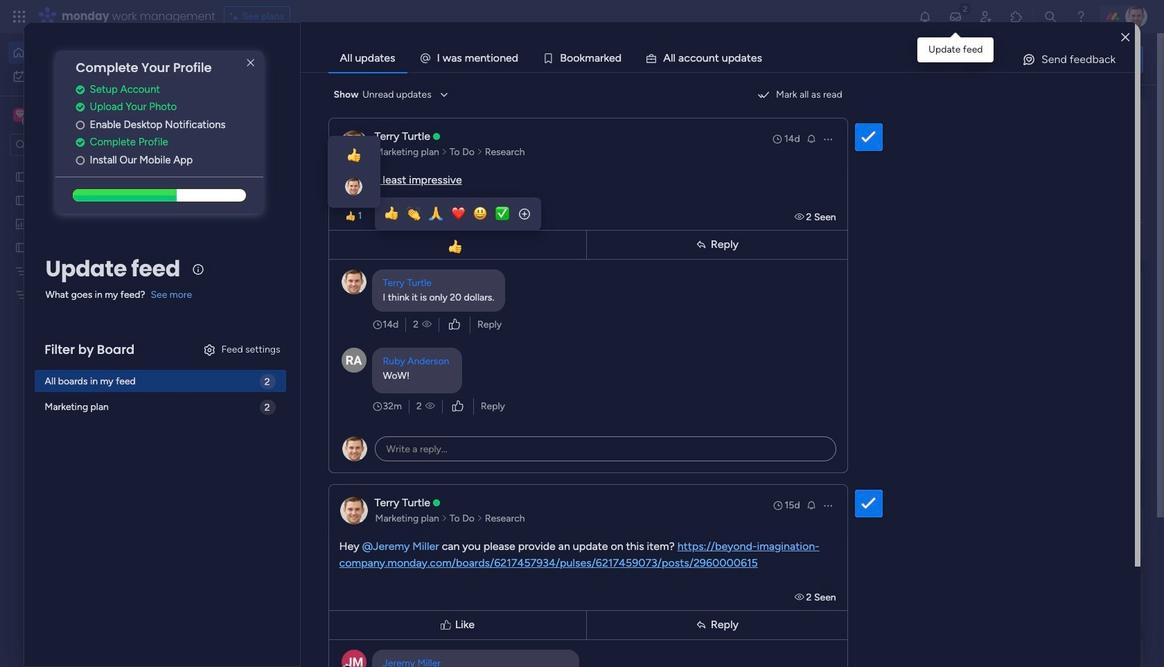 Task type: vqa. For each thing, say whether or not it's contained in the screenshot.
top Options icon
no



Task type: locate. For each thing, give the bounding box(es) containing it.
1 vertical spatial check circle image
[[76, 102, 85, 112]]

workspace image
[[13, 107, 27, 123], [15, 107, 25, 123]]

1 workspace image from the left
[[13, 107, 27, 123]]

option
[[8, 42, 168, 64], [8, 65, 168, 87], [0, 164, 177, 167]]

tab list
[[328, 44, 1135, 72]]

close image
[[1121, 32, 1130, 43]]

templates image image
[[948, 279, 1131, 374]]

tab
[[328, 44, 407, 72]]

0 vertical spatial check circle image
[[76, 84, 85, 95]]

public board image
[[15, 193, 28, 207], [458, 253, 473, 268]]

circle o image
[[76, 155, 85, 165]]

public board image
[[15, 170, 28, 183], [15, 240, 28, 254], [685, 253, 700, 268]]

check circle image
[[76, 84, 85, 95], [76, 102, 85, 112], [76, 137, 85, 148]]

1 options image from the top
[[822, 133, 833, 144]]

2 workspace image from the left
[[15, 107, 25, 123]]

1 vertical spatial reminder image
[[806, 499, 817, 510]]

0 vertical spatial option
[[8, 42, 168, 64]]

slider arrow image for first reminder image from the top of the page
[[477, 145, 483, 159]]

check circle image down circle o icon
[[76, 137, 85, 148]]

2 options image from the top
[[822, 500, 833, 511]]

0 vertical spatial public board image
[[15, 193, 28, 207]]

options image for first reminder image from the top of the page
[[822, 133, 833, 144]]

2 vertical spatial check circle image
[[76, 137, 85, 148]]

update feed image
[[949, 10, 963, 24]]

add to favorites image
[[638, 253, 651, 267]]

invite members image
[[979, 10, 993, 24]]

0 vertical spatial reminder image
[[806, 133, 817, 144]]

check circle image up circle o icon
[[76, 102, 85, 112]]

1 vertical spatial option
[[8, 65, 168, 87]]

public board image right add to favorites image
[[685, 253, 700, 268]]

0 vertical spatial dapulse x slim image
[[242, 55, 259, 71]]

1 check circle image from the top
[[76, 84, 85, 95]]

1 vertical spatial v2 like image
[[452, 399, 463, 414]]

check circle image up workspace selection element
[[76, 84, 85, 95]]

close recently visited image
[[214, 113, 231, 130]]

2 check circle image from the top
[[76, 102, 85, 112]]

help image
[[1074, 10, 1088, 24]]

v2 like image
[[449, 317, 460, 332], [452, 399, 463, 414]]

1 vertical spatial public board image
[[458, 253, 473, 268]]

1 vertical spatial options image
[[822, 500, 833, 511]]

public board image right add to favorites icon
[[458, 253, 473, 268]]

0 horizontal spatial dapulse x slim image
[[242, 55, 259, 71]]

list box
[[0, 162, 177, 493]]

add to favorites image
[[411, 253, 425, 267]]

slider arrow image for 2nd reminder image from the top of the page
[[477, 512, 483, 526]]

notifications image
[[918, 10, 932, 24]]

0 vertical spatial options image
[[822, 133, 833, 144]]

slider arrow image
[[441, 145, 447, 159], [477, 145, 483, 159], [477, 512, 483, 526]]

v2 seen image
[[795, 211, 806, 223], [425, 399, 435, 413], [795, 591, 806, 603]]

options image
[[822, 133, 833, 144], [822, 500, 833, 511]]

2 vertical spatial option
[[0, 164, 177, 167]]

quick search results list box
[[214, 130, 902, 483]]

0 horizontal spatial public board image
[[15, 193, 28, 207]]

terry turtle image
[[1125, 6, 1148, 28]]

1 reminder image from the top
[[806, 133, 817, 144]]

reminder image
[[806, 133, 817, 144], [806, 499, 817, 510]]

dapulse x slim image
[[242, 55, 259, 71], [1123, 100, 1139, 117]]

v2 user feedback image
[[947, 51, 957, 67]]

public board image up public dashboard icon
[[15, 193, 28, 207]]

1 vertical spatial dapulse x slim image
[[1123, 100, 1139, 117]]

public board image down public dashboard icon
[[15, 240, 28, 254]]



Task type: describe. For each thing, give the bounding box(es) containing it.
workspace selection element
[[13, 107, 116, 125]]

search everything image
[[1044, 10, 1057, 24]]

see plans image
[[230, 9, 242, 24]]

remove from favorites image
[[411, 423, 425, 437]]

v2 bolt switch image
[[1055, 52, 1063, 67]]

help center element
[[936, 572, 1143, 627]]

2 vertical spatial v2 seen image
[[795, 591, 806, 603]]

2 image
[[959, 1, 972, 16]]

contact sales element
[[936, 638, 1143, 667]]

slider arrow image
[[441, 512, 447, 526]]

1 horizontal spatial public board image
[[458, 253, 473, 268]]

2 reminder image from the top
[[806, 499, 817, 510]]

circle o image
[[76, 120, 85, 130]]

options image for 2nd reminder image from the top of the page
[[822, 500, 833, 511]]

getting started element
[[936, 505, 1143, 560]]

0 vertical spatial v2 seen image
[[795, 211, 806, 223]]

public board image up public dashboard icon
[[15, 170, 28, 183]]

1 vertical spatial v2 seen image
[[425, 399, 435, 413]]

1 horizontal spatial dapulse x slim image
[[1123, 100, 1139, 117]]

3 check circle image from the top
[[76, 137, 85, 148]]

2 element
[[354, 522, 370, 538]]

monday marketplace image
[[1010, 10, 1024, 24]]

give feedback image
[[1022, 53, 1036, 67]]

select product image
[[12, 10, 26, 24]]

Search in workspace field
[[29, 137, 116, 153]]

0 vertical spatial v2 like image
[[449, 317, 460, 332]]

public dashboard image
[[15, 217, 28, 230]]

v2 seen image
[[422, 318, 432, 332]]



